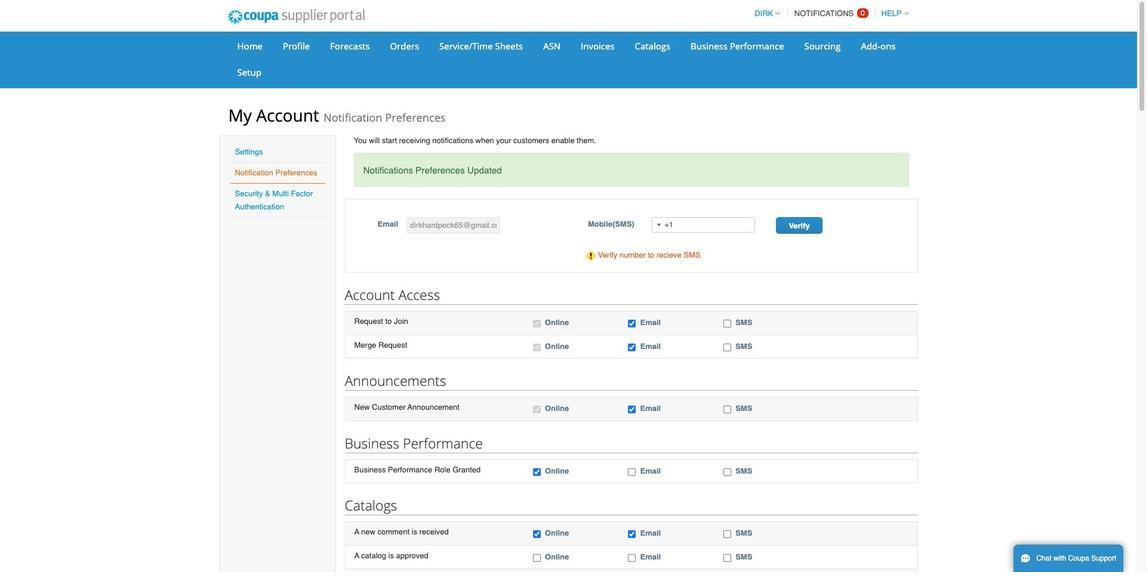 Task type: vqa. For each thing, say whether or not it's contained in the screenshot.
Next icon
no



Task type: describe. For each thing, give the bounding box(es) containing it.
coupa supplier portal image
[[219, 2, 373, 32]]

telephone country code image
[[657, 224, 661, 226]]

Telephone country code field
[[653, 218, 665, 232]]



Task type: locate. For each thing, give the bounding box(es) containing it.
navigation
[[749, 2, 909, 25]]

+1 201-555-0123 text field
[[652, 218, 755, 233]]

None checkbox
[[533, 320, 541, 328], [533, 344, 541, 351], [628, 468, 636, 476], [724, 468, 731, 476], [533, 554, 541, 562], [628, 554, 636, 562], [533, 320, 541, 328], [533, 344, 541, 351], [628, 468, 636, 476], [724, 468, 731, 476], [533, 554, 541, 562], [628, 554, 636, 562]]

None text field
[[406, 218, 500, 234]]

None checkbox
[[628, 320, 636, 328], [724, 320, 731, 328], [628, 344, 636, 351], [724, 344, 731, 351], [533, 406, 541, 414], [628, 406, 636, 414], [724, 406, 731, 414], [533, 468, 541, 476], [533, 531, 541, 539], [628, 531, 636, 539], [724, 531, 731, 539], [724, 554, 731, 562], [628, 320, 636, 328], [724, 320, 731, 328], [628, 344, 636, 351], [724, 344, 731, 351], [533, 406, 541, 414], [628, 406, 636, 414], [724, 406, 731, 414], [533, 468, 541, 476], [533, 531, 541, 539], [628, 531, 636, 539], [724, 531, 731, 539], [724, 554, 731, 562]]



